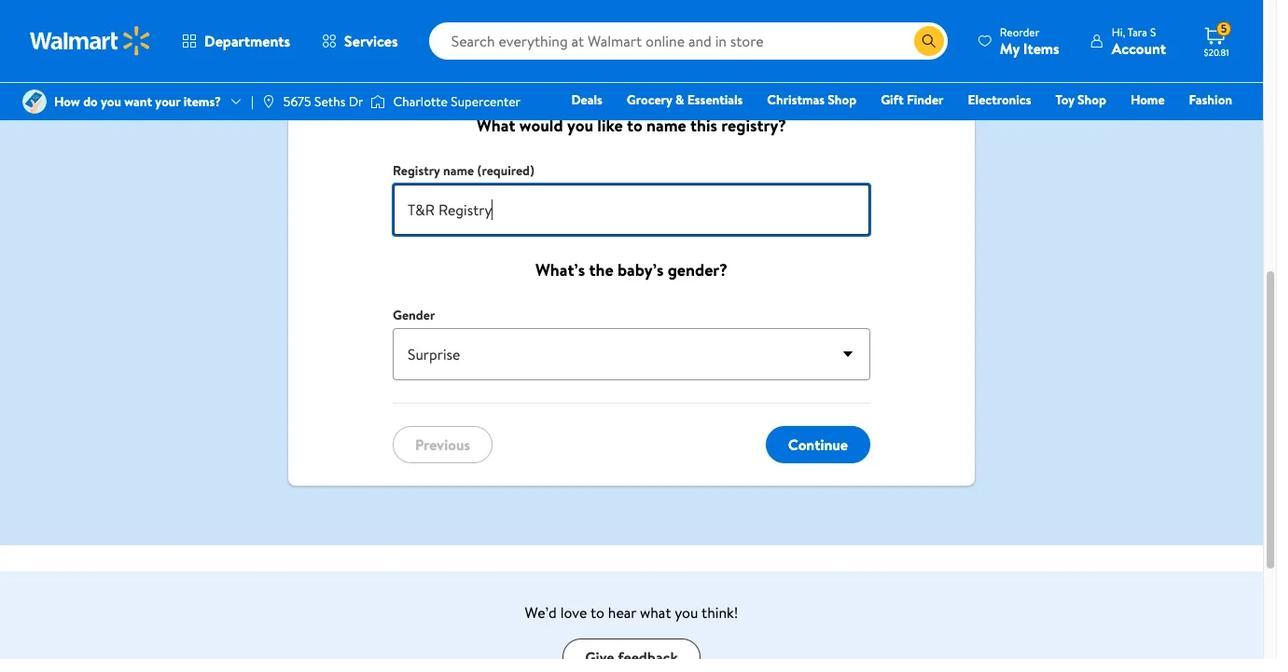 Task type: describe. For each thing, give the bounding box(es) containing it.
shop for toy shop
[[1078, 91, 1107, 109]]

toy shop
[[1056, 91, 1107, 109]]

would
[[520, 114, 563, 137]]

walmart image
[[30, 26, 151, 56]]

walmart+ link
[[1169, 116, 1242, 136]]

we'd love to hear what you think!
[[525, 603, 739, 624]]

christmas shop
[[768, 91, 857, 109]]

5675 seths dr
[[284, 92, 363, 111]]

Registry name (required) text field
[[393, 184, 871, 236]]

one debit
[[1090, 117, 1153, 135]]

2 vertical spatial you
[[675, 603, 699, 624]]

fashion link
[[1181, 90, 1242, 110]]

seths
[[315, 92, 346, 111]]

want
[[124, 92, 152, 111]]

0 horizontal spatial to
[[591, 603, 605, 624]]

|
[[251, 92, 254, 111]]

search icon image
[[922, 34, 937, 49]]

hear
[[608, 603, 637, 624]]

toy shop link
[[1048, 90, 1115, 110]]

services
[[345, 31, 398, 51]]

continue button
[[766, 427, 871, 464]]

home link
[[1123, 90, 1174, 110]]

items?
[[184, 92, 221, 111]]

previous button
[[393, 427, 493, 464]]

fashion auto
[[966, 91, 1233, 135]]

charlotte
[[393, 92, 448, 111]]

 image for 5675
[[261, 94, 276, 109]]

essentials
[[688, 91, 743, 109]]

christmas shop link
[[759, 90, 865, 110]]

grocery
[[627, 91, 673, 109]]

fashion
[[1190, 91, 1233, 109]]

what
[[477, 114, 516, 137]]

0 vertical spatial to
[[627, 114, 643, 137]]

shop for christmas shop
[[828, 91, 857, 109]]

last name
[[639, 17, 697, 35]]

you for like
[[567, 114, 594, 137]]

what
[[640, 603, 672, 624]]

$20.81
[[1205, 46, 1230, 59]]

gift
[[881, 91, 904, 109]]

baby's
[[618, 259, 664, 282]]

gift finder link
[[873, 90, 953, 110]]

departments button
[[166, 19, 306, 63]]

hi,
[[1112, 24, 1126, 40]]

electronics link
[[960, 90, 1040, 110]]

registry for registry name (required)
[[393, 161, 440, 180]]

how
[[54, 92, 80, 111]]

(required)
[[478, 161, 535, 180]]

deals link
[[563, 90, 611, 110]]

you for want
[[101, 92, 121, 111]]

first
[[393, 17, 419, 35]]

gender?
[[668, 259, 728, 282]]

one
[[1090, 117, 1118, 135]]

we'd
[[525, 603, 557, 624]]

 image for how
[[22, 90, 47, 114]]

toy
[[1056, 91, 1075, 109]]

do
[[83, 92, 98, 111]]



Task type: locate. For each thing, give the bounding box(es) containing it.
Search search field
[[429, 22, 948, 60]]

account
[[1112, 38, 1167, 58]]

think!
[[702, 603, 739, 624]]

departments
[[204, 31, 290, 51]]

you right what
[[675, 603, 699, 624]]

name right first
[[422, 17, 453, 35]]

5675
[[284, 92, 311, 111]]

continue
[[789, 435, 849, 455]]

registry for registry
[[1018, 117, 1066, 135]]

deals
[[572, 91, 603, 109]]

auto
[[966, 117, 994, 135]]

what's the baby's gender?
[[536, 259, 728, 282]]

5 $20.81
[[1205, 21, 1230, 59]]

shop
[[828, 91, 857, 109], [1078, 91, 1107, 109]]

First name text field
[[393, 39, 624, 91]]

registry down charlotte on the left of the page
[[393, 161, 440, 180]]

what's
[[536, 259, 585, 282]]

name left (required)
[[443, 161, 474, 180]]

Walmart Site-Wide search field
[[429, 22, 948, 60]]

dr
[[349, 92, 363, 111]]

name down & at the right top of the page
[[647, 114, 687, 137]]

shop right toy
[[1078, 91, 1107, 109]]

registry
[[1018, 117, 1066, 135], [393, 161, 440, 180]]

services button
[[306, 19, 414, 63]]

auto link
[[958, 116, 1002, 136]]

you right do
[[101, 92, 121, 111]]

love
[[561, 603, 587, 624]]

0 horizontal spatial shop
[[828, 91, 857, 109]]

name for first name
[[422, 17, 453, 35]]

name for last name
[[666, 17, 697, 35]]

5
[[1222, 21, 1228, 37]]

 image right |
[[261, 94, 276, 109]]

items
[[1024, 38, 1060, 58]]

1 vertical spatial you
[[567, 114, 594, 137]]

first name
[[393, 17, 453, 35]]

one debit link
[[1082, 116, 1162, 136]]

reorder my items
[[1001, 24, 1060, 58]]

1 horizontal spatial registry
[[1018, 117, 1066, 135]]

gift finder
[[881, 91, 944, 109]]

2 horizontal spatial you
[[675, 603, 699, 624]]

like
[[598, 114, 623, 137]]

last
[[639, 17, 663, 35]]

registry?
[[722, 114, 787, 137]]

home
[[1131, 91, 1166, 109]]

2 shop from the left
[[1078, 91, 1107, 109]]

0 vertical spatial you
[[101, 92, 121, 111]]

0 horizontal spatial you
[[101, 92, 121, 111]]

 image
[[371, 92, 386, 111]]

hi, tara s account
[[1112, 24, 1167, 58]]

debit
[[1121, 117, 1153, 135]]

your
[[155, 92, 180, 111]]

tara
[[1128, 24, 1148, 40]]

s
[[1151, 24, 1157, 40]]

shop right christmas
[[828, 91, 857, 109]]

electronics
[[969, 91, 1032, 109]]

 image
[[22, 90, 47, 114], [261, 94, 276, 109]]

grocery & essentials
[[627, 91, 743, 109]]

registry name (required)
[[393, 161, 535, 180]]

charlotte supercenter
[[393, 92, 521, 111]]

to right love
[[591, 603, 605, 624]]

the
[[589, 259, 614, 282]]

this
[[691, 114, 718, 137]]

Last name text field
[[639, 39, 871, 91]]

1 horizontal spatial  image
[[261, 94, 276, 109]]

to right like
[[627, 114, 643, 137]]

previous
[[415, 435, 471, 455]]

1 vertical spatial to
[[591, 603, 605, 624]]

grocery & essentials link
[[619, 90, 752, 110]]

finder
[[907, 91, 944, 109]]

1 vertical spatial registry
[[393, 161, 440, 180]]

0 horizontal spatial  image
[[22, 90, 47, 114]]

supercenter
[[451, 92, 521, 111]]

you
[[101, 92, 121, 111], [567, 114, 594, 137], [675, 603, 699, 624]]

1 horizontal spatial you
[[567, 114, 594, 137]]

christmas
[[768, 91, 825, 109]]

0 vertical spatial registry
[[1018, 117, 1066, 135]]

 image left 'how'
[[22, 90, 47, 114]]

&
[[676, 91, 685, 109]]

gender
[[393, 306, 435, 325]]

registry down toy
[[1018, 117, 1066, 135]]

walmart+
[[1177, 117, 1233, 135]]

1 shop from the left
[[828, 91, 857, 109]]

my
[[1001, 38, 1020, 58]]

name right last
[[666, 17, 697, 35]]

name
[[422, 17, 453, 35], [666, 17, 697, 35], [647, 114, 687, 137], [443, 161, 474, 180]]

name for registry name (required)
[[443, 161, 474, 180]]

1 horizontal spatial shop
[[1078, 91, 1107, 109]]

registry link
[[1010, 116, 1074, 136]]

how do you want your items?
[[54, 92, 221, 111]]

you down deals link
[[567, 114, 594, 137]]

1 horizontal spatial to
[[627, 114, 643, 137]]

0 horizontal spatial registry
[[393, 161, 440, 180]]

what would you like to name this registry?
[[477, 114, 787, 137]]

reorder
[[1001, 24, 1040, 40]]

to
[[627, 114, 643, 137], [591, 603, 605, 624]]



Task type: vqa. For each thing, say whether or not it's contained in the screenshot.
the left you
yes



